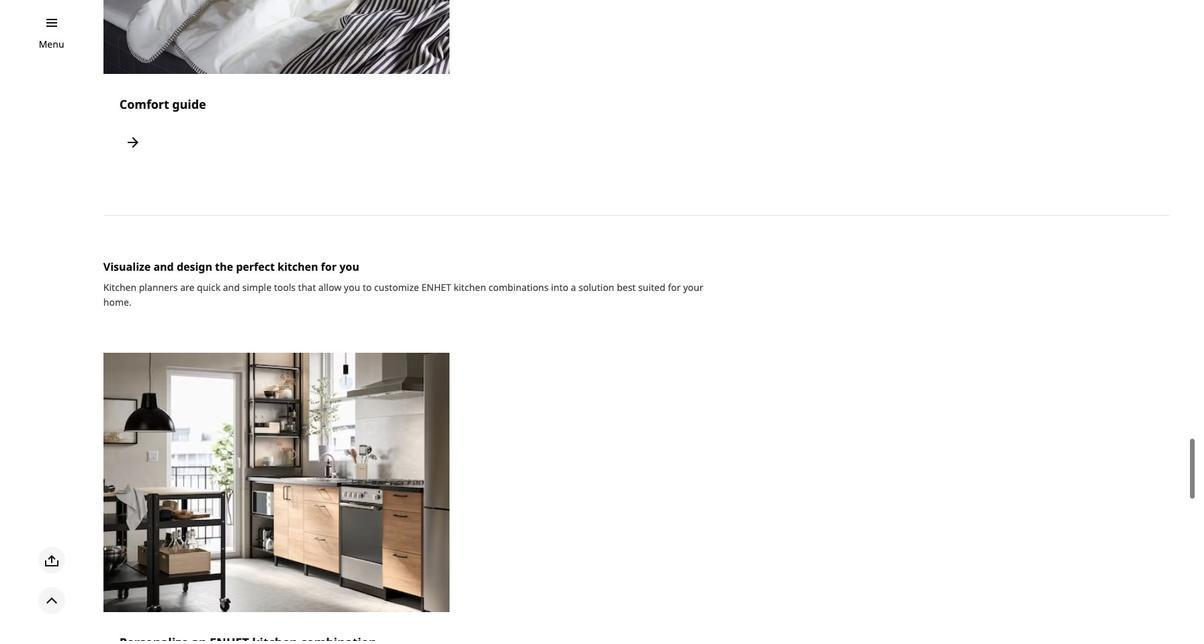 Task type: vqa. For each thing, say whether or not it's contained in the screenshot.
Storage
no



Task type: locate. For each thing, give the bounding box(es) containing it.
guide
[[172, 96, 206, 112]]

1 horizontal spatial and
[[223, 281, 240, 294]]

kitchen right the enhet
[[454, 281, 486, 294]]

for left your
[[668, 281, 681, 294]]

1 vertical spatial for
[[668, 281, 681, 294]]

and down the
[[223, 281, 240, 294]]

0 horizontal spatial and
[[154, 259, 174, 274]]

solution
[[579, 281, 614, 294]]

perfect
[[236, 259, 275, 274]]

and
[[154, 259, 174, 274], [223, 281, 240, 294]]

0 vertical spatial for
[[321, 259, 337, 274]]

comfort guide
[[120, 96, 206, 112]]

comfort guide link
[[103, 0, 450, 172]]

kitchen up that at the left top
[[278, 259, 318, 274]]

into
[[551, 281, 568, 294]]

customize
[[374, 281, 419, 294]]

0 horizontal spatial for
[[321, 259, 337, 274]]

enhet
[[422, 281, 451, 294]]

1 horizontal spatial for
[[668, 281, 681, 294]]

planners
[[139, 281, 178, 294]]

allow
[[318, 281, 342, 294]]

menu
[[39, 38, 64, 50]]

kitchen
[[278, 259, 318, 274], [454, 281, 486, 294]]

and up planners
[[154, 259, 174, 274]]

you up allow at the left top
[[339, 259, 359, 274]]

1 vertical spatial kitchen
[[454, 281, 486, 294]]

visualize
[[103, 259, 151, 274]]

tools
[[274, 281, 296, 294]]

you
[[339, 259, 359, 274], [344, 281, 360, 294]]

comfort
[[120, 96, 169, 112]]

0 horizontal spatial kitchen
[[278, 259, 318, 274]]

kitchen
[[103, 281, 136, 294]]

suited
[[638, 281, 666, 294]]

0 vertical spatial kitchen
[[278, 259, 318, 274]]

0 vertical spatial and
[[154, 259, 174, 274]]

1 vertical spatial and
[[223, 281, 240, 294]]

1 vertical spatial you
[[344, 281, 360, 294]]

you left to
[[344, 281, 360, 294]]

that
[[298, 281, 316, 294]]

for up allow at the left top
[[321, 259, 337, 274]]

for
[[321, 259, 337, 274], [668, 281, 681, 294]]

0 vertical spatial you
[[339, 259, 359, 274]]



Task type: describe. For each thing, give the bounding box(es) containing it.
are
[[180, 281, 194, 294]]

a
[[571, 281, 576, 294]]

quick
[[197, 281, 221, 294]]

design
[[177, 259, 212, 274]]

the
[[215, 259, 233, 274]]

1 horizontal spatial kitchen
[[454, 281, 486, 294]]

combinations
[[489, 281, 549, 294]]

visualize and design the perfect kitchen for you kitchen planners are quick and simple tools that allow you to customize enhet kitchen combinations into a solution best suited for your home.
[[103, 259, 703, 308]]

home.
[[103, 296, 132, 308]]

your
[[683, 281, 703, 294]]

to
[[363, 281, 372, 294]]

best
[[617, 281, 636, 294]]

menu button
[[39, 37, 64, 52]]

simple
[[242, 281, 272, 294]]



